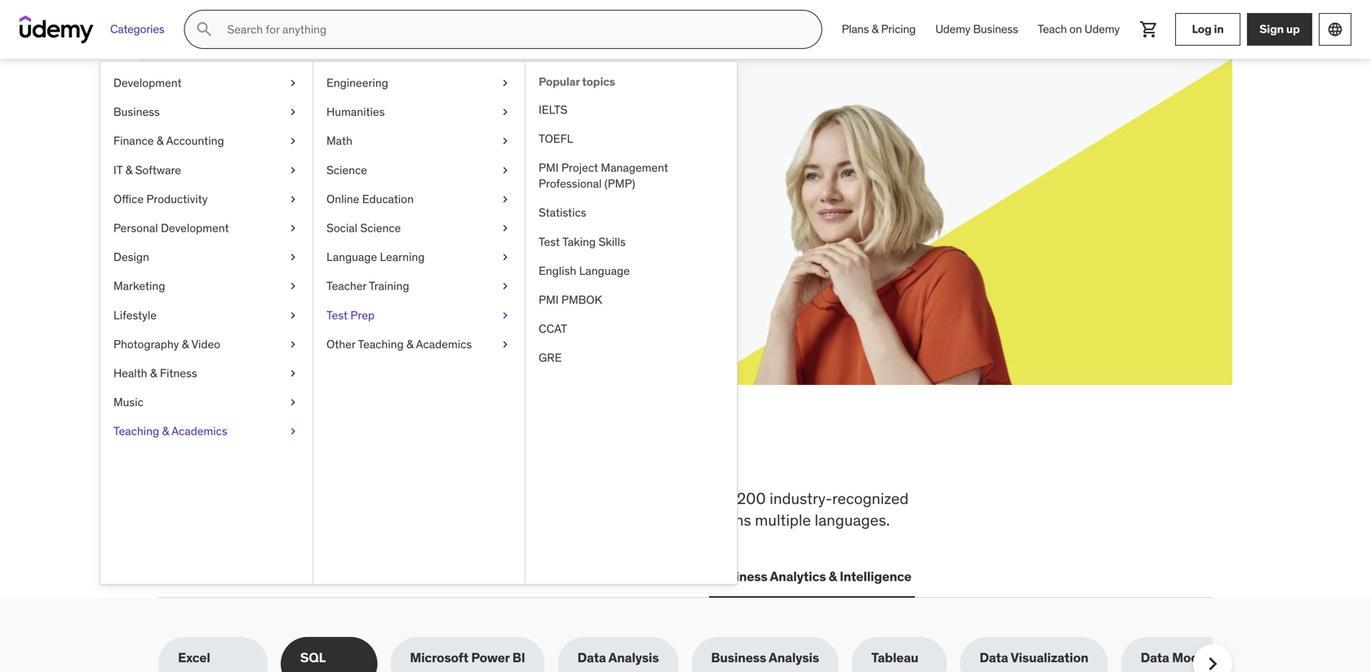 Task type: locate. For each thing, give the bounding box(es) containing it.
xsmall image
[[286, 75, 300, 91], [286, 104, 300, 120], [286, 133, 300, 149], [499, 133, 512, 149], [286, 162, 300, 178], [499, 191, 512, 207], [286, 220, 300, 236], [499, 249, 512, 265], [499, 278, 512, 294], [286, 308, 300, 323], [286, 395, 300, 411], [286, 424, 300, 440]]

management
[[601, 160, 668, 175]]

1 vertical spatial pmi
[[539, 293, 559, 307]]

it left the certifications
[[293, 569, 304, 585]]

other teaching & academics link
[[313, 330, 525, 359]]

0 vertical spatial development
[[113, 75, 182, 90]]

data for data analysis
[[577, 650, 606, 667]]

1 vertical spatial skills
[[599, 234, 626, 249]]

1 vertical spatial academics
[[172, 424, 227, 439]]

test left taking
[[539, 234, 560, 249]]

xsmall image for social science
[[499, 220, 512, 236]]

& inside "link"
[[157, 134, 164, 148]]

xsmall image for test prep
[[499, 308, 512, 323]]

language up teacher
[[326, 250, 377, 264]]

development
[[586, 511, 677, 530]]

through
[[260, 188, 306, 205]]

1 horizontal spatial for
[[681, 489, 700, 508]]

xsmall image inside health & fitness link
[[286, 366, 300, 382]]

critical
[[224, 489, 271, 508]]

test for test prep
[[326, 308, 348, 323]]

xsmall image for teaching & academics
[[286, 424, 300, 440]]

1 vertical spatial it
[[293, 569, 304, 585]]

topics
[[582, 74, 615, 89]]

it up office
[[113, 163, 123, 177]]

business
[[973, 22, 1018, 36], [113, 105, 160, 119], [712, 569, 768, 585], [711, 650, 766, 667]]

it inside button
[[293, 569, 304, 585]]

& for academics
[[162, 424, 169, 439]]

xsmall image for music
[[286, 395, 300, 411]]

popular topics
[[539, 74, 615, 89]]

pmi inside pmi project management professional (pmp)
[[539, 160, 559, 175]]

data down professional
[[496, 569, 525, 585]]

for up and on the bottom of page
[[681, 489, 700, 508]]

xsmall image inside humanities 'link'
[[499, 104, 512, 120]]

english
[[539, 264, 576, 278]]

Search for anything text field
[[224, 16, 802, 43]]

pmi for pmi pmbok
[[539, 293, 559, 307]]

0 vertical spatial it
[[113, 163, 123, 177]]

office productivity
[[113, 192, 208, 206]]

& down music link
[[162, 424, 169, 439]]

for up potential
[[295, 130, 333, 164]]

xsmall image inside science 'link'
[[499, 162, 512, 178]]

health & fitness
[[113, 366, 197, 381]]

photography & video link
[[100, 330, 313, 359]]

1 pmi from the top
[[539, 160, 559, 175]]

development inside button
[[192, 569, 273, 585]]

0 horizontal spatial language
[[326, 250, 377, 264]]

1 horizontal spatial it
[[293, 569, 304, 585]]

& up office
[[125, 163, 132, 177]]

xsmall image inside language learning 'link'
[[499, 249, 512, 265]]

1 horizontal spatial analysis
[[769, 650, 819, 667]]

1 vertical spatial for
[[681, 489, 700, 508]]

science
[[326, 163, 367, 177], [360, 221, 401, 235], [528, 569, 576, 585]]

2 analysis from the left
[[769, 650, 819, 667]]

udemy image
[[20, 16, 94, 43]]

data visualization
[[980, 650, 1089, 667]]

business analytics & intelligence
[[712, 569, 912, 585]]

udemy right pricing
[[935, 22, 971, 36]]

xsmall image inside the lifestyle "link"
[[286, 308, 300, 323]]

need
[[429, 435, 508, 477]]

dec
[[309, 188, 332, 205]]

teach on udemy link
[[1028, 10, 1130, 49]]

xsmall image inside teaching & academics link
[[286, 424, 300, 440]]

xsmall image inside the online education link
[[499, 191, 512, 207]]

certifications
[[307, 569, 390, 585]]

in right log
[[1214, 22, 1224, 36]]

data for data visualization
[[980, 650, 1008, 667]]

education
[[362, 192, 414, 206]]

xsmall image for language learning
[[499, 249, 512, 265]]

udemy right on on the right top of the page
[[1085, 22, 1120, 36]]

business inside topic filters element
[[711, 650, 766, 667]]

0 horizontal spatial analysis
[[609, 650, 659, 667]]

online education link
[[313, 185, 525, 214]]

finance & accounting
[[113, 134, 224, 148]]

xsmall image inside development link
[[286, 75, 300, 91]]

skills right taking
[[599, 234, 626, 249]]

0 vertical spatial academics
[[416, 337, 472, 352]]

& right health
[[150, 366, 157, 381]]

xsmall image inside teacher training "link"
[[499, 278, 512, 294]]

business inside button
[[712, 569, 768, 585]]

xsmall image for online education
[[499, 191, 512, 207]]

categories
[[110, 22, 164, 36]]

2 vertical spatial development
[[192, 569, 273, 585]]

communication button
[[593, 558, 696, 597]]

development right web
[[192, 569, 273, 585]]

1 vertical spatial test
[[326, 308, 348, 323]]

1 vertical spatial development
[[161, 221, 229, 235]]

0 vertical spatial test
[[539, 234, 560, 249]]

your
[[338, 130, 397, 164], [264, 170, 289, 187]]

xsmall image inside the marketing 'link'
[[286, 278, 300, 294]]

xsmall image for finance & accounting
[[286, 133, 300, 149]]

web
[[162, 569, 189, 585]]

and
[[681, 511, 707, 530]]

science for data
[[528, 569, 576, 585]]

xsmall image for engineering
[[499, 75, 512, 91]]

music link
[[100, 388, 313, 417]]

science up 15.
[[326, 163, 367, 177]]

language down test taking skills
[[579, 264, 630, 278]]

teaching & academics link
[[100, 417, 313, 446]]

pmi up ccat
[[539, 293, 559, 307]]

1 vertical spatial teaching
[[113, 424, 159, 439]]

for inside skills for your future expand your potential with a course. starting at just $12.99 through dec 15.
[[295, 130, 333, 164]]

development down office productivity link
[[161, 221, 229, 235]]

0 horizontal spatial your
[[264, 170, 289, 187]]

other
[[326, 337, 355, 352]]

our
[[256, 511, 279, 530]]

lifestyle
[[113, 308, 157, 323]]

xsmall image inside office productivity link
[[286, 191, 300, 207]]

academics down music link
[[172, 424, 227, 439]]

microsoft
[[410, 650, 469, 667]]

0 horizontal spatial test
[[326, 308, 348, 323]]

xsmall image for personal development
[[286, 220, 300, 236]]

teaching down prep
[[358, 337, 404, 352]]

office productivity link
[[100, 185, 313, 214]]

xsmall image inside the personal development link
[[286, 220, 300, 236]]

0 horizontal spatial academics
[[172, 424, 227, 439]]

data left the modeling
[[1141, 650, 1169, 667]]

taking
[[562, 234, 596, 249]]

1 vertical spatial science
[[360, 221, 401, 235]]

1 vertical spatial your
[[264, 170, 289, 187]]

microsoft power bi
[[410, 650, 525, 667]]

personal
[[113, 221, 158, 235]]

0 horizontal spatial udemy
[[935, 22, 971, 36]]

xsmall image inside photography & video link
[[286, 337, 300, 353]]

data right bi
[[577, 650, 606, 667]]

xsmall image inside math link
[[499, 133, 512, 149]]

xsmall image inside test prep link
[[499, 308, 512, 323]]

analysis
[[609, 650, 659, 667], [769, 650, 819, 667]]

academics
[[416, 337, 472, 352], [172, 424, 227, 439]]

xsmall image inside social science link
[[499, 220, 512, 236]]

1 horizontal spatial udemy
[[1085, 22, 1120, 36]]

0 horizontal spatial skills
[[217, 130, 290, 164]]

& left the video
[[182, 337, 189, 352]]

academics down test prep link
[[416, 337, 472, 352]]

xsmall image inside it & software link
[[286, 162, 300, 178]]

your up through
[[264, 170, 289, 187]]

0 horizontal spatial it
[[113, 163, 123, 177]]

at
[[481, 170, 492, 187]]

social science link
[[313, 214, 525, 243]]

finance
[[113, 134, 154, 148]]

1 horizontal spatial test
[[539, 234, 560, 249]]

science up the language learning in the left top of the page
[[360, 221, 401, 235]]

0 vertical spatial pmi
[[539, 160, 559, 175]]

pmi project management professional (pmp) link
[[526, 153, 737, 198]]

pmi pmbok
[[539, 293, 602, 307]]

science inside 'link'
[[326, 163, 367, 177]]

0 vertical spatial for
[[295, 130, 333, 164]]

health
[[113, 366, 147, 381]]

xsmall image inside design link
[[286, 249, 300, 265]]

2 vertical spatial science
[[528, 569, 576, 585]]

& right 'analytics'
[[829, 569, 837, 585]]

teaching down music
[[113, 424, 159, 439]]

pmi up professional on the left of the page
[[539, 160, 559, 175]]

teacher training
[[326, 279, 409, 294]]

design link
[[100, 243, 313, 272]]

xsmall image inside other teaching & academics link
[[499, 337, 512, 353]]

1 horizontal spatial skills
[[599, 234, 626, 249]]

0 vertical spatial science
[[326, 163, 367, 177]]

0 vertical spatial in
[[1214, 22, 1224, 36]]

test left prep
[[326, 308, 348, 323]]

xsmall image inside engineering link
[[499, 75, 512, 91]]

your up with
[[338, 130, 397, 164]]

data left the visualization
[[980, 650, 1008, 667]]

science inside "button"
[[528, 569, 576, 585]]

2 udemy from the left
[[1085, 22, 1120, 36]]

toefl
[[539, 131, 573, 146]]

skills
[[270, 435, 359, 477], [349, 489, 384, 508]]

xsmall image for science
[[499, 162, 512, 178]]

pmi project management professional (pmp)
[[539, 160, 668, 191]]

xsmall image inside music link
[[286, 395, 300, 411]]

data
[[496, 569, 525, 585], [577, 650, 606, 667], [980, 650, 1008, 667], [1141, 650, 1169, 667]]

web development button
[[158, 558, 277, 597]]

xsmall image
[[499, 75, 512, 91], [499, 104, 512, 120], [499, 162, 512, 178], [286, 191, 300, 207], [499, 220, 512, 236], [286, 249, 300, 265], [286, 278, 300, 294], [499, 308, 512, 323], [286, 337, 300, 353], [499, 337, 512, 353], [286, 366, 300, 382]]

& right finance
[[157, 134, 164, 148]]

data science
[[496, 569, 576, 585]]

1 horizontal spatial your
[[338, 130, 397, 164]]

test taking skills
[[539, 234, 626, 249]]

pricing
[[881, 22, 916, 36]]

xsmall image for design
[[286, 249, 300, 265]]

xsmall image inside business link
[[286, 104, 300, 120]]

in up including
[[514, 435, 546, 477]]

development down categories dropdown button
[[113, 75, 182, 90]]

& for fitness
[[150, 366, 157, 381]]

skills inside covering critical workplace skills to technical topics, including prep content for over 200 industry-recognized certifications, our catalog supports well-rounded professional development and spans multiple languages.
[[349, 489, 384, 508]]

skills up supports
[[349, 489, 384, 508]]

including
[[521, 489, 584, 508]]

0 vertical spatial teaching
[[358, 337, 404, 352]]

ccat
[[539, 322, 567, 336]]

test prep element
[[525, 62, 737, 584]]

with
[[347, 170, 372, 187]]

log
[[1192, 22, 1212, 36]]

xsmall image inside the finance & accounting "link"
[[286, 133, 300, 149]]

skills up workplace
[[270, 435, 359, 477]]

covering
[[158, 489, 220, 508]]

udemy business
[[935, 22, 1018, 36]]

0 vertical spatial skills
[[217, 130, 290, 164]]

xsmall image for business
[[286, 104, 300, 120]]

math link
[[313, 127, 525, 156]]

science down professional
[[528, 569, 576, 585]]

popular
[[539, 74, 580, 89]]

it for it & software
[[113, 163, 123, 177]]

language
[[326, 250, 377, 264], [579, 264, 630, 278]]

& right plans
[[872, 22, 879, 36]]

video
[[191, 337, 220, 352]]

1 vertical spatial skills
[[349, 489, 384, 508]]

0 horizontal spatial for
[[295, 130, 333, 164]]

engineering
[[326, 75, 388, 90]]

2 pmi from the top
[[539, 293, 559, 307]]

log in
[[1192, 22, 1224, 36]]

1 horizontal spatial language
[[579, 264, 630, 278]]

accounting
[[166, 134, 224, 148]]

data inside "button"
[[496, 569, 525, 585]]

finance & accounting link
[[100, 127, 313, 156]]

1 analysis from the left
[[609, 650, 659, 667]]

$12.99
[[217, 188, 257, 205]]

0 horizontal spatial in
[[514, 435, 546, 477]]

skills up expand
[[217, 130, 290, 164]]

training
[[369, 279, 409, 294]]

future
[[402, 130, 482, 164]]

development
[[113, 75, 182, 90], [161, 221, 229, 235], [192, 569, 273, 585]]



Task type: vqa. For each thing, say whether or not it's contained in the screenshot.
fourth Setup- from the top
no



Task type: describe. For each thing, give the bounding box(es) containing it.
data modeling
[[1141, 650, 1229, 667]]

analysis for business analysis
[[769, 650, 819, 667]]

visualization
[[1011, 650, 1089, 667]]

well-
[[403, 511, 436, 530]]

0 vertical spatial your
[[338, 130, 397, 164]]

expand
[[217, 170, 261, 187]]

business analytics & intelligence button
[[709, 558, 915, 597]]

xsmall image for it & software
[[286, 162, 300, 178]]

for inside covering critical workplace skills to technical topics, including prep content for over 200 industry-recognized certifications, our catalog supports well-rounded professional development and spans multiple languages.
[[681, 489, 700, 508]]

log in link
[[1175, 13, 1241, 46]]

english language link
[[526, 257, 737, 286]]

marketing
[[113, 279, 165, 294]]

1 vertical spatial in
[[514, 435, 546, 477]]

xsmall image for humanities
[[499, 104, 512, 120]]

starting
[[431, 170, 478, 187]]

intelligence
[[840, 569, 912, 585]]

workplace
[[274, 489, 346, 508]]

teach on udemy
[[1038, 22, 1120, 36]]

professional
[[498, 511, 583, 530]]

udemy business link
[[926, 10, 1028, 49]]

social science
[[326, 221, 401, 235]]

photography & video
[[113, 337, 220, 352]]

technical
[[405, 489, 468, 508]]

200
[[737, 489, 766, 508]]

business link
[[100, 98, 313, 127]]

humanities link
[[313, 98, 525, 127]]

humanities
[[326, 105, 385, 119]]

1 horizontal spatial academics
[[416, 337, 472, 352]]

analytics
[[770, 569, 826, 585]]

plans
[[842, 22, 869, 36]]

data for data science
[[496, 569, 525, 585]]

analysis for data analysis
[[609, 650, 659, 667]]

xsmall image for development
[[286, 75, 300, 91]]

supports
[[337, 511, 399, 530]]

over
[[704, 489, 733, 508]]

sign up link
[[1247, 13, 1312, 46]]

the
[[212, 435, 264, 477]]

math
[[326, 134, 352, 148]]

business for business analytics & intelligence
[[712, 569, 768, 585]]

personal development link
[[100, 214, 313, 243]]

& inside button
[[829, 569, 837, 585]]

ielts link
[[526, 95, 737, 124]]

spans
[[710, 511, 751, 530]]

(pmp)
[[605, 176, 635, 191]]

teach
[[1038, 22, 1067, 36]]

0 horizontal spatial teaching
[[113, 424, 159, 439]]

prep
[[588, 489, 620, 508]]

1 horizontal spatial teaching
[[358, 337, 404, 352]]

it certifications
[[293, 569, 390, 585]]

xsmall image for office productivity
[[286, 191, 300, 207]]

english language
[[539, 264, 630, 278]]

teacher training link
[[313, 272, 525, 301]]

it & software link
[[100, 156, 313, 185]]

ccat link
[[526, 315, 737, 344]]

communication
[[596, 569, 693, 585]]

xsmall image for health & fitness
[[286, 366, 300, 382]]

data analysis
[[577, 650, 659, 667]]

& down test prep link
[[406, 337, 413, 352]]

sql
[[300, 650, 326, 667]]

business for business analysis
[[711, 650, 766, 667]]

photography
[[113, 337, 179, 352]]

1 horizontal spatial in
[[1214, 22, 1224, 36]]

xsmall image for other teaching & academics
[[499, 337, 512, 353]]

skills for your future expand your potential with a course. starting at just $12.99 through dec 15.
[[217, 130, 517, 205]]

catalog
[[282, 511, 334, 530]]

development for web
[[192, 569, 273, 585]]

productivity
[[146, 192, 208, 206]]

test for test taking skills
[[539, 234, 560, 249]]

business for business
[[113, 105, 160, 119]]

shopping cart with 0 items image
[[1139, 20, 1159, 39]]

language inside 'link'
[[326, 250, 377, 264]]

all the skills you need in one place
[[158, 435, 702, 477]]

data science button
[[493, 558, 580, 597]]

development for personal
[[161, 221, 229, 235]]

1 udemy from the left
[[935, 22, 971, 36]]

up
[[1286, 22, 1300, 36]]

leadership button
[[406, 558, 480, 597]]

on
[[1070, 22, 1082, 36]]

science for social
[[360, 221, 401, 235]]

xsmall image for photography & video
[[286, 337, 300, 353]]

online education
[[326, 192, 414, 206]]

sign up
[[1260, 22, 1300, 36]]

xsmall image for lifestyle
[[286, 308, 300, 323]]

language learning link
[[313, 243, 525, 272]]

tableau
[[871, 650, 919, 667]]

social
[[326, 221, 357, 235]]

online
[[326, 192, 359, 206]]

categories button
[[100, 10, 174, 49]]

ielts
[[539, 102, 568, 117]]

choose a language image
[[1327, 21, 1343, 38]]

rounded
[[436, 511, 494, 530]]

xsmall image for marketing
[[286, 278, 300, 294]]

data for data modeling
[[1141, 650, 1169, 667]]

test prep link
[[313, 301, 525, 330]]

certifications,
[[158, 511, 252, 530]]

lifestyle link
[[100, 301, 313, 330]]

a
[[375, 170, 382, 187]]

& for accounting
[[157, 134, 164, 148]]

engineering link
[[313, 69, 525, 98]]

skills inside skills for your future expand your potential with a course. starting at just $12.99 through dec 15.
[[217, 130, 290, 164]]

pmi for pmi project management professional (pmp)
[[539, 160, 559, 175]]

next image
[[1200, 651, 1226, 673]]

test taking skills link
[[526, 228, 737, 257]]

skills inside test prep element
[[599, 234, 626, 249]]

submit search image
[[195, 20, 214, 39]]

topic filters element
[[158, 638, 1249, 673]]

office
[[113, 192, 144, 206]]

& for software
[[125, 163, 132, 177]]

course.
[[385, 170, 428, 187]]

place
[[616, 435, 702, 477]]

0 vertical spatial skills
[[270, 435, 359, 477]]

toefl link
[[526, 124, 737, 153]]

language inside test prep element
[[579, 264, 630, 278]]

you
[[365, 435, 423, 477]]

modeling
[[1172, 650, 1229, 667]]

& for video
[[182, 337, 189, 352]]

software
[[135, 163, 181, 177]]

& for pricing
[[872, 22, 879, 36]]

fitness
[[160, 366, 197, 381]]

power
[[471, 650, 510, 667]]

development link
[[100, 69, 313, 98]]

to
[[387, 489, 402, 508]]

multiple
[[755, 511, 811, 530]]

xsmall image for math
[[499, 133, 512, 149]]

xsmall image for teacher training
[[499, 278, 512, 294]]

it for it certifications
[[293, 569, 304, 585]]

topics,
[[471, 489, 517, 508]]

professional
[[539, 176, 602, 191]]



